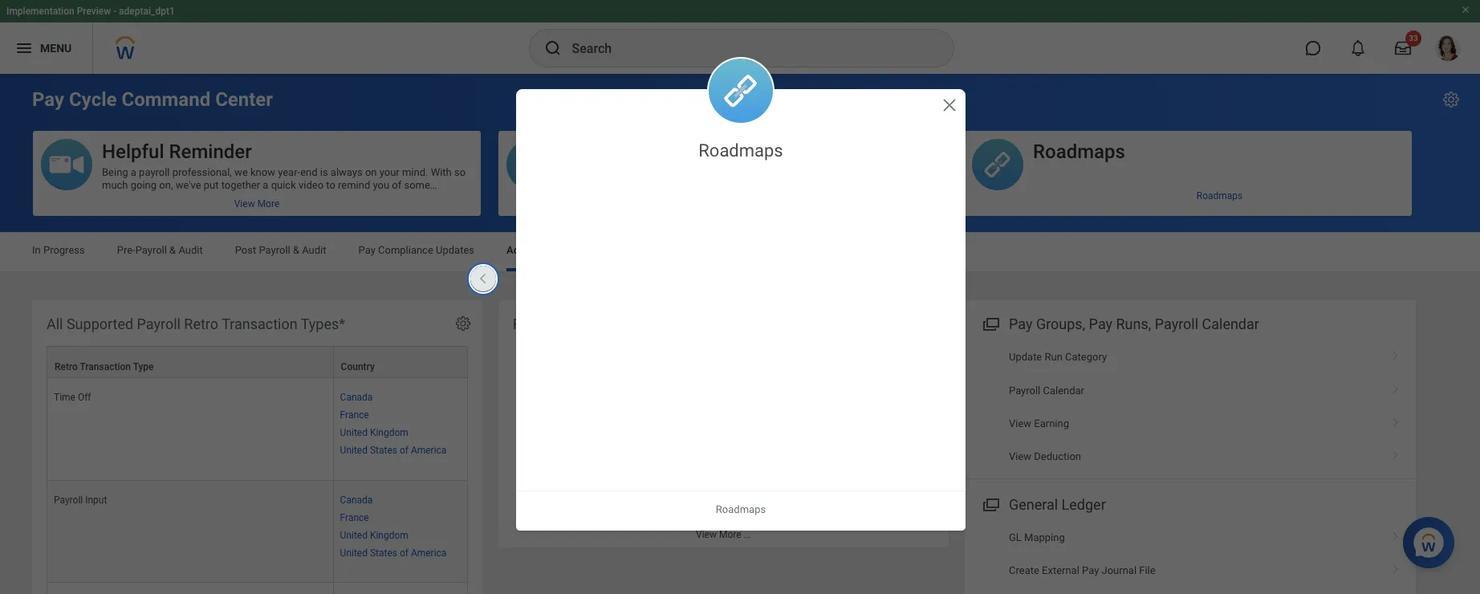 Task type: vqa. For each thing, say whether or not it's contained in the screenshot.
the Top Talent Image
no



Task type: locate. For each thing, give the bounding box(es) containing it.
1 vertical spatial items selected list
[[340, 491, 461, 572]]

1 america from the top
[[411, 445, 447, 456]]

0 vertical spatial calendar
[[1202, 316, 1260, 332]]

0 vertical spatial united states of america link
[[340, 442, 447, 456]]

united kingdom link for payroll input
[[340, 526, 409, 541]]

together
[[221, 179, 260, 191]]

payroll inside payroll calendar link
[[1009, 384, 1041, 396]]

2 vertical spatial view
[[696, 529, 717, 540]]

view for view more ...
[[696, 529, 717, 540]]

1 united states of america from the top
[[340, 445, 447, 456]]

1 vertical spatial united kingdom
[[340, 530, 409, 541]]

cell
[[47, 583, 334, 594], [334, 583, 468, 594]]

1 horizontal spatial transaction
[[222, 316, 298, 332]]

chevron right image for gl mapping
[[1386, 526, 1407, 542]]

a down the know
[[263, 179, 269, 191]]

run
[[1045, 351, 1063, 363]]

2 chevron right image from the top
[[1386, 445, 1407, 461]]

mind.
[[402, 166, 428, 178]]

your
[[380, 166, 400, 178], [254, 192, 274, 204]]

2 vertical spatial of
[[400, 547, 409, 559]]

compliance for payroll
[[632, 141, 734, 163]]

roadmaps
[[699, 140, 783, 161], [1033, 141, 1126, 163], [1197, 190, 1243, 201], [716, 503, 766, 515]]

states for time off
[[370, 445, 397, 456]]

view left deduction
[[1009, 451, 1032, 463]]

& right the pre- on the left of the page
[[169, 244, 176, 256]]

payroll input
[[54, 494, 107, 505]]

supported
[[67, 316, 133, 332]]

1 canada link from the top
[[340, 389, 373, 403]]

compliance
[[632, 141, 734, 163], [378, 244, 433, 256]]

items selected list for time off
[[340, 389, 461, 470]]

america for off
[[411, 445, 447, 456]]

1 items selected list from the top
[[340, 389, 461, 470]]

transaction
[[222, 316, 298, 332], [80, 361, 131, 373]]

1 vertical spatial list
[[965, 521, 1416, 594]]

0 vertical spatial america
[[411, 445, 447, 456]]

1 france from the top
[[340, 410, 369, 421]]

1 vertical spatial canada
[[340, 494, 373, 505]]

close image
[[940, 96, 959, 115]]

0 vertical spatial view
[[1009, 417, 1032, 429]]

calendar up update run category link at the bottom
[[1202, 316, 1260, 332]]

canada link for payroll input
[[340, 491, 373, 505]]

pay for pay compliance updates
[[359, 244, 376, 256]]

0 vertical spatial of
[[392, 179, 402, 191]]

0 vertical spatial to
[[326, 179, 335, 191]]

united kingdom
[[340, 427, 409, 439], [340, 530, 409, 541]]

your down quick
[[254, 192, 274, 204]]

1 united states of america link from the top
[[340, 442, 447, 456]]

end
[[300, 166, 318, 178]]

2 united kingdom from the top
[[340, 530, 409, 541]]

0 vertical spatial united states of america
[[340, 445, 447, 456]]

1 vertical spatial transaction
[[80, 361, 131, 373]]

main content containing pay cycle command center
[[0, 74, 1481, 594]]

2 united states of america link from the top
[[340, 544, 447, 559]]

time
[[54, 392, 75, 403]]

2 canada from the top
[[340, 494, 373, 505]]

list
[[965, 341, 1416, 473], [965, 521, 1416, 594]]

0 vertical spatial chevron right image
[[1386, 379, 1407, 395]]

2 kingdom from the top
[[370, 530, 409, 541]]

cycle
[[69, 88, 117, 111], [540, 316, 575, 332]]

2 chevron right image from the top
[[1386, 412, 1407, 428]]

&
[[169, 244, 176, 256], [293, 244, 299, 256], [578, 244, 585, 256]]

setup
[[587, 244, 615, 256]]

your up you
[[380, 166, 400, 178]]

chevron right image for payroll calendar
[[1386, 379, 1407, 395]]

1 vertical spatial retro
[[55, 361, 78, 373]]

going
[[131, 179, 157, 191]]

2 france link from the top
[[340, 509, 369, 523]]

1 vertical spatial chevron right image
[[1386, 412, 1407, 428]]

transaction up off
[[80, 361, 131, 373]]

row containing retro transaction type
[[47, 346, 468, 378]]

1 canada from the top
[[340, 392, 373, 403]]

0 vertical spatial compliance
[[632, 141, 734, 163]]

general
[[1009, 496, 1058, 513]]

0 vertical spatial chevron right image
[[1386, 345, 1407, 361]]

roadmaps link
[[964, 183, 1412, 208], [516, 491, 966, 531]]

audit down down!
[[302, 244, 326, 256]]

france for time off
[[340, 410, 369, 421]]

1 france link from the top
[[340, 406, 369, 421]]

1 vertical spatial your
[[254, 192, 274, 204]]

audit for post payroll & audit
[[302, 244, 326, 256]]

pay for pay cycle events awaiting action
[[513, 316, 537, 332]]

chevron right image inside update run category link
[[1386, 345, 1407, 361]]

1 vertical spatial united states of america
[[340, 547, 447, 559]]

chevron right image inside payroll calendar link
[[1386, 379, 1407, 395]]

off
[[78, 392, 91, 403]]

all supported payroll retro transaction types* element
[[32, 300, 483, 594]]

view left more
[[696, 529, 717, 540]]

cycle left events
[[540, 316, 575, 332]]

awaiting
[[625, 316, 681, 332]]

1 vertical spatial to
[[195, 192, 205, 204]]

1 vertical spatial view
[[1009, 451, 1032, 463]]

2 row from the top
[[47, 378, 468, 481]]

canada link for time off
[[340, 389, 373, 403]]

1 vertical spatial chevron right image
[[1386, 445, 1407, 461]]

menu group image left groups,
[[980, 312, 1001, 334]]

0 vertical spatial france link
[[340, 406, 369, 421]]

0 horizontal spatial retro
[[55, 361, 78, 373]]

year-
[[278, 166, 300, 178]]

list containing gl mapping
[[965, 521, 1416, 594]]

2 united states of america from the top
[[340, 547, 447, 559]]

chevron right image for view deduction
[[1386, 445, 1407, 461]]

pay cycle command center
[[32, 88, 273, 111]]

view for view earning
[[1009, 417, 1032, 429]]

pay cycle events awaiting action
[[513, 316, 726, 332]]

2 & from the left
[[293, 244, 299, 256]]

1 vertical spatial united states of america link
[[340, 544, 447, 559]]

0 vertical spatial list
[[965, 341, 1416, 473]]

chevron right image
[[1386, 345, 1407, 361], [1386, 412, 1407, 428], [1386, 559, 1407, 575]]

of inside being a payroll professional, we know year-end is always on your mind. with so much going on, we've put together a quick video to remind you of some important concepts to help keep your stress down!
[[392, 179, 402, 191]]

& right 'post' at the left top of the page
[[293, 244, 299, 256]]

cycle up helpful
[[69, 88, 117, 111]]

transaction left types*
[[222, 316, 298, 332]]

1 vertical spatial kingdom
[[370, 530, 409, 541]]

down!
[[308, 192, 336, 204]]

list for general ledger
[[965, 521, 1416, 594]]

1 vertical spatial calendar
[[1043, 384, 1085, 396]]

row
[[47, 346, 468, 378], [47, 378, 468, 481], [47, 481, 468, 583], [47, 583, 468, 594]]

ledger
[[1062, 496, 1106, 513]]

2 menu group image from the top
[[980, 493, 1001, 514]]

a up going
[[131, 166, 136, 178]]

2 states from the top
[[370, 547, 397, 559]]

create
[[1009, 565, 1040, 577]]

to down put
[[195, 192, 205, 204]]

3 row from the top
[[47, 481, 468, 583]]

1 vertical spatial united kingdom link
[[340, 526, 409, 541]]

1 horizontal spatial retro
[[184, 316, 218, 332]]

mapping
[[1025, 531, 1065, 543]]

1 horizontal spatial updates
[[739, 141, 810, 163]]

chevron right image inside gl mapping link
[[1386, 526, 1407, 542]]

retro up 'retro transaction type' popup button
[[184, 316, 218, 332]]

payroll inside row
[[54, 494, 83, 505]]

3 chevron right image from the top
[[1386, 526, 1407, 542]]

2 list from the top
[[965, 521, 1416, 594]]

main content
[[0, 74, 1481, 594]]

2 america from the top
[[411, 547, 447, 559]]

2 canada link from the top
[[340, 491, 373, 505]]

0 vertical spatial canada
[[340, 392, 373, 403]]

1 vertical spatial states
[[370, 547, 397, 559]]

0 horizontal spatial to
[[195, 192, 205, 204]]

cycle for events
[[540, 316, 575, 332]]

america
[[411, 445, 447, 456], [411, 547, 447, 559]]

1 vertical spatial roadmaps link
[[516, 491, 966, 531]]

1 vertical spatial canada link
[[340, 491, 373, 505]]

1 vertical spatial menu group image
[[980, 493, 1001, 514]]

1 vertical spatial compliance
[[378, 244, 433, 256]]

1 horizontal spatial your
[[380, 166, 400, 178]]

notifications large image
[[1350, 40, 1367, 56]]

payroll
[[568, 141, 627, 163], [135, 244, 167, 256], [259, 244, 290, 256], [137, 316, 181, 332], [1155, 316, 1199, 332], [1009, 384, 1041, 396], [54, 494, 83, 505]]

much
[[102, 179, 128, 191]]

view more ... link
[[499, 521, 949, 548]]

2 vertical spatial chevron right image
[[1386, 526, 1407, 542]]

united states of america link
[[340, 442, 447, 456], [340, 544, 447, 559]]

kingdom for off
[[370, 427, 409, 439]]

0 vertical spatial france
[[340, 410, 369, 421]]

2 audit from the left
[[302, 244, 326, 256]]

1 audit from the left
[[179, 244, 203, 256]]

& left setup
[[578, 244, 585, 256]]

pay groups, pay runs, payroll calendar
[[1009, 316, 1260, 332]]

france link for input
[[340, 509, 369, 523]]

chevron right image inside create external pay journal file link
[[1386, 559, 1407, 575]]

preview
[[77, 6, 111, 17]]

pre-
[[117, 244, 135, 256]]

chevron right image inside view earning link
[[1386, 412, 1407, 428]]

cycle for command
[[69, 88, 117, 111]]

1 chevron right image from the top
[[1386, 345, 1407, 361]]

0 horizontal spatial audit
[[179, 244, 203, 256]]

updates inside button
[[739, 141, 810, 163]]

1 united kingdom link from the top
[[340, 424, 409, 439]]

0 horizontal spatial &
[[169, 244, 176, 256]]

action
[[684, 316, 726, 332]]

0 vertical spatial cycle
[[69, 88, 117, 111]]

4 united from the top
[[340, 547, 368, 559]]

3 chevron right image from the top
[[1386, 559, 1407, 575]]

post
[[235, 244, 256, 256]]

payroll
[[139, 166, 170, 178]]

menu group image
[[980, 312, 1001, 334], [980, 493, 1001, 514]]

being
[[102, 166, 128, 178]]

0 horizontal spatial calendar
[[1043, 384, 1085, 396]]

implementation
[[6, 6, 74, 17]]

to
[[326, 179, 335, 191], [195, 192, 205, 204]]

1 horizontal spatial audit
[[302, 244, 326, 256]]

1 horizontal spatial to
[[326, 179, 335, 191]]

stress
[[277, 192, 305, 204]]

united kingdom link
[[340, 424, 409, 439], [340, 526, 409, 541]]

compliance inside button
[[632, 141, 734, 163]]

view earning
[[1009, 417, 1069, 429]]

pay
[[32, 88, 64, 111], [359, 244, 376, 256], [513, 316, 537, 332], [1009, 316, 1033, 332], [1089, 316, 1113, 332], [1082, 565, 1099, 577]]

pre-payroll & audit
[[117, 244, 203, 256]]

states
[[370, 445, 397, 456], [370, 547, 397, 559]]

retro transaction type
[[55, 361, 154, 373]]

states for payroll input
[[370, 547, 397, 559]]

2 items selected list from the top
[[340, 491, 461, 572]]

0 vertical spatial united kingdom link
[[340, 424, 409, 439]]

1 horizontal spatial compliance
[[632, 141, 734, 163]]

0 vertical spatial united kingdom
[[340, 427, 409, 439]]

a
[[131, 166, 136, 178], [263, 179, 269, 191]]

adeptai_dpt1
[[119, 6, 175, 17]]

close environment banner image
[[1461, 5, 1471, 14]]

implementation preview -   adeptai_dpt1 banner
[[0, 0, 1481, 74]]

row containing payroll input
[[47, 481, 468, 583]]

0 vertical spatial canada link
[[340, 389, 373, 403]]

calendar
[[1202, 316, 1260, 332], [1043, 384, 1085, 396]]

of
[[392, 179, 402, 191], [400, 445, 409, 456], [400, 547, 409, 559]]

audit for pre-payroll & audit
[[179, 244, 203, 256]]

1 cell from the left
[[47, 583, 334, 594]]

2 horizontal spatial &
[[578, 244, 585, 256]]

0 vertical spatial kingdom
[[370, 427, 409, 439]]

roadmaps button
[[964, 131, 1412, 192]]

1 vertical spatial france link
[[340, 509, 369, 523]]

view left earning
[[1009, 417, 1032, 429]]

chevron right image
[[1386, 379, 1407, 395], [1386, 445, 1407, 461], [1386, 526, 1407, 542]]

0 horizontal spatial updates
[[436, 244, 475, 256]]

1 horizontal spatial &
[[293, 244, 299, 256]]

1 list from the top
[[965, 341, 1416, 473]]

1 vertical spatial of
[[400, 445, 409, 456]]

payroll inside payroll compliance updates button
[[568, 141, 627, 163]]

1 vertical spatial cycle
[[540, 316, 575, 332]]

canada
[[340, 392, 373, 403], [340, 494, 373, 505]]

menu group image left general
[[980, 493, 1001, 514]]

2 united kingdom link from the top
[[340, 526, 409, 541]]

all
[[47, 316, 63, 332]]

on
[[365, 166, 377, 178]]

of for off
[[400, 445, 409, 456]]

0 horizontal spatial transaction
[[80, 361, 131, 373]]

0 horizontal spatial cycle
[[69, 88, 117, 111]]

0 vertical spatial menu group image
[[980, 312, 1001, 334]]

0 horizontal spatial your
[[254, 192, 274, 204]]

1 vertical spatial america
[[411, 547, 447, 559]]

2 vertical spatial chevron right image
[[1386, 559, 1407, 575]]

items selected list for payroll input
[[340, 491, 461, 572]]

chevron right image inside view deduction link
[[1386, 445, 1407, 461]]

tab list
[[16, 233, 1464, 271]]

0 vertical spatial states
[[370, 445, 397, 456]]

list containing update run category
[[965, 341, 1416, 473]]

1 chevron right image from the top
[[1386, 379, 1407, 395]]

calendar down the "update run category"
[[1043, 384, 1085, 396]]

0 vertical spatial transaction
[[222, 316, 298, 332]]

canada link
[[340, 389, 373, 403], [340, 491, 373, 505]]

pay inside tab list
[[359, 244, 376, 256]]

view inside pay cycle events awaiting action element
[[696, 529, 717, 540]]

0 horizontal spatial a
[[131, 166, 136, 178]]

2 france from the top
[[340, 512, 369, 523]]

1 row from the top
[[47, 346, 468, 378]]

search image
[[543, 39, 562, 58]]

canada for payroll input
[[340, 494, 373, 505]]

0 vertical spatial items selected list
[[340, 389, 461, 470]]

previous announcement image
[[470, 266, 496, 290]]

to down is
[[326, 179, 335, 191]]

file
[[1140, 565, 1156, 577]]

retro up time
[[55, 361, 78, 373]]

type
[[133, 361, 154, 373]]

& for pre-payroll & audit
[[169, 244, 176, 256]]

1 & from the left
[[169, 244, 176, 256]]

cycle inside pay cycle events awaiting action element
[[540, 316, 575, 332]]

1 states from the top
[[370, 445, 397, 456]]

1 horizontal spatial cycle
[[540, 316, 575, 332]]

0 vertical spatial updates
[[739, 141, 810, 163]]

france link
[[340, 406, 369, 421], [340, 509, 369, 523]]

1 united kingdom from the top
[[340, 427, 409, 439]]

audit left 'post' at the left top of the page
[[179, 244, 203, 256]]

keep
[[230, 192, 252, 204]]

1 vertical spatial france
[[340, 512, 369, 523]]

united states of america for payroll input
[[340, 547, 447, 559]]

0 horizontal spatial compliance
[[378, 244, 433, 256]]

canada for time off
[[340, 392, 373, 403]]

1 vertical spatial updates
[[436, 244, 475, 256]]

1 kingdom from the top
[[370, 427, 409, 439]]

1 menu group image from the top
[[980, 312, 1001, 334]]

items selected list
[[340, 389, 461, 470], [340, 491, 461, 572]]

retro inside popup button
[[55, 361, 78, 373]]

country
[[341, 361, 375, 373]]



Task type: describe. For each thing, give the bounding box(es) containing it.
united kingdom for time off
[[340, 427, 409, 439]]

menu group image for pay groups, pay runs, payroll calendar
[[980, 312, 1001, 334]]

important
[[102, 192, 148, 204]]

compliance for pay
[[378, 244, 433, 256]]

you
[[373, 179, 389, 191]]

chevron right image for category
[[1386, 345, 1407, 361]]

0 vertical spatial roadmaps link
[[964, 183, 1412, 208]]

retro transaction type button
[[47, 347, 333, 377]]

all supported payroll retro transaction types*
[[47, 316, 345, 332]]

updates for pay compliance updates
[[436, 244, 475, 256]]

view more ...
[[696, 529, 751, 540]]

deduction
[[1034, 451, 1082, 463]]

on,
[[159, 179, 173, 191]]

administration & setup
[[507, 244, 615, 256]]

input
[[85, 494, 107, 505]]

more
[[719, 529, 742, 540]]

menu group image for general ledger
[[980, 493, 1001, 514]]

implementation preview -   adeptai_dpt1
[[6, 6, 175, 17]]

time off
[[54, 392, 91, 403]]

updates for payroll compliance updates
[[739, 141, 810, 163]]

video
[[299, 179, 324, 191]]

1 horizontal spatial a
[[263, 179, 269, 191]]

america for input
[[411, 547, 447, 559]]

we
[[235, 166, 248, 178]]

administration
[[507, 244, 576, 256]]

helpful
[[102, 141, 164, 163]]

types*
[[301, 316, 345, 332]]

1 horizontal spatial calendar
[[1202, 316, 1260, 332]]

country button
[[334, 347, 467, 377]]

progress
[[43, 244, 85, 256]]

tab list containing in progress
[[16, 233, 1464, 271]]

profile logan mcneil element
[[1426, 31, 1471, 66]]

so
[[454, 166, 466, 178]]

pay compliance updates
[[359, 244, 475, 256]]

payroll compliance updates
[[568, 141, 810, 163]]

gl
[[1009, 531, 1022, 543]]

professional,
[[172, 166, 232, 178]]

view earning link
[[965, 407, 1416, 440]]

0 vertical spatial your
[[380, 166, 400, 178]]

help
[[207, 192, 227, 204]]

update
[[1009, 351, 1042, 363]]

know
[[250, 166, 275, 178]]

create external pay journal file
[[1009, 565, 1156, 577]]

united kingdom for payroll input
[[340, 530, 409, 541]]

is
[[320, 166, 328, 178]]

payroll calendar
[[1009, 384, 1085, 396]]

in progress
[[32, 244, 85, 256]]

journal
[[1102, 565, 1137, 577]]

united states of america link for off
[[340, 442, 447, 456]]

some
[[404, 179, 430, 191]]

post payroll & audit
[[235, 244, 326, 256]]

we've
[[176, 179, 201, 191]]

united states of america for time off
[[340, 445, 447, 456]]

concepts
[[150, 192, 193, 204]]

payroll calendar link
[[965, 374, 1416, 407]]

configure this page image
[[1442, 90, 1461, 109]]

transaction inside popup button
[[80, 361, 131, 373]]

put
[[204, 179, 219, 191]]

chevron right image for pay
[[1386, 559, 1407, 575]]

remind
[[338, 179, 370, 191]]

united states of america link for input
[[340, 544, 447, 559]]

view for view deduction
[[1009, 451, 1032, 463]]

3 united from the top
[[340, 530, 368, 541]]

being a payroll professional, we know year-end is always on your mind. with so much going on, we've put together a quick video to remind you of some important concepts to help keep your stress down!
[[102, 166, 466, 204]]

category
[[1065, 351, 1107, 363]]

update run category
[[1009, 351, 1107, 363]]

always
[[331, 166, 363, 178]]

3 & from the left
[[578, 244, 585, 256]]

center
[[215, 88, 273, 111]]

update run category link
[[965, 341, 1416, 374]]

pay inside list
[[1082, 565, 1099, 577]]

1 united from the top
[[340, 427, 368, 439]]

runs,
[[1116, 316, 1152, 332]]

2 cell from the left
[[334, 583, 468, 594]]

list for pay groups, pay runs, payroll calendar
[[965, 341, 1416, 473]]

-
[[113, 6, 117, 17]]

helpful reminder
[[102, 141, 252, 163]]

4 row from the top
[[47, 583, 468, 594]]

pay for pay cycle command center
[[32, 88, 64, 111]]

united kingdom link for time off
[[340, 424, 409, 439]]

pay for pay groups, pay runs, payroll calendar
[[1009, 316, 1033, 332]]

gl mapping
[[1009, 531, 1065, 543]]

pay cycle events awaiting action element
[[499, 300, 949, 548]]

kingdom for input
[[370, 530, 409, 541]]

france for payroll input
[[340, 512, 369, 523]]

& for post payroll & audit
[[293, 244, 299, 256]]

in
[[32, 244, 41, 256]]

inbox large image
[[1395, 40, 1411, 56]]

gl mapping link
[[965, 521, 1416, 554]]

with
[[431, 166, 452, 178]]

view deduction link
[[965, 440, 1416, 473]]

events
[[579, 316, 621, 332]]

row containing time off
[[47, 378, 468, 481]]

groups,
[[1036, 316, 1086, 332]]

quick
[[271, 179, 296, 191]]

create external pay journal file link
[[965, 554, 1416, 587]]

...
[[744, 529, 751, 540]]

view deduction
[[1009, 451, 1082, 463]]

0 vertical spatial retro
[[184, 316, 218, 332]]

2 united from the top
[[340, 445, 368, 456]]

roadmaps inside button
[[1033, 141, 1126, 163]]

general ledger
[[1009, 496, 1106, 513]]

payroll compliance updates button
[[499, 131, 947, 200]]

external
[[1042, 565, 1080, 577]]

france link for off
[[340, 406, 369, 421]]

of for input
[[400, 547, 409, 559]]



